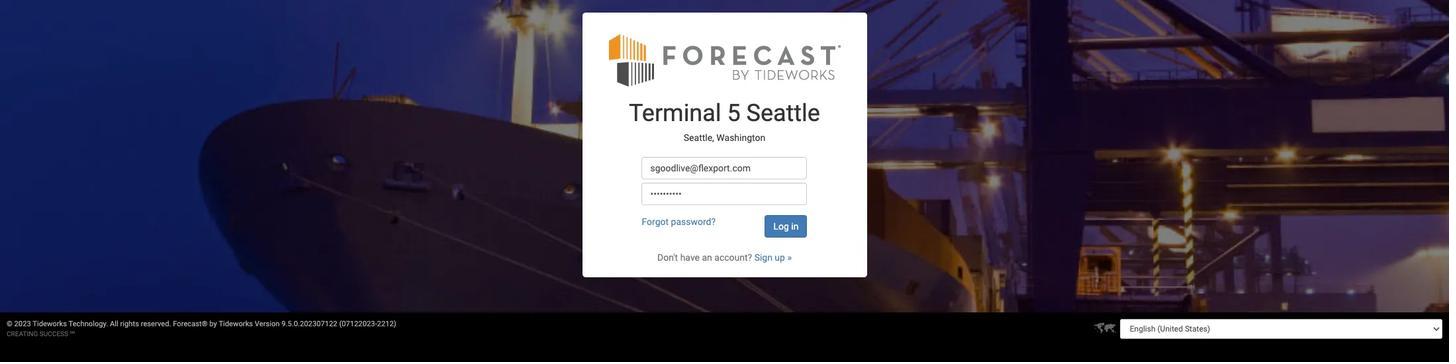 Task type: describe. For each thing, give the bounding box(es) containing it.
by
[[209, 320, 217, 328]]

forecast® by tideworks image
[[609, 32, 841, 87]]

© 2023 tideworks technology. all rights reserved. forecast® by tideworks version 9.5.0.202307122 (07122023-2212) creating success ℠
[[7, 320, 396, 338]]

password?
[[671, 216, 716, 227]]

account?
[[715, 252, 752, 263]]

creating
[[7, 330, 38, 338]]

log in button
[[765, 215, 807, 238]]

℠
[[70, 330, 75, 338]]

success
[[40, 330, 68, 338]]

forecast®
[[173, 320, 208, 328]]

up
[[775, 252, 785, 263]]

9.5.0.202307122
[[282, 320, 337, 328]]

seattle,
[[684, 133, 714, 143]]

an
[[702, 252, 712, 263]]

forgot password? link
[[642, 216, 716, 227]]

2212)
[[377, 320, 396, 328]]

don't have an account? sign up »
[[657, 252, 792, 263]]

terminal
[[629, 99, 721, 127]]

log
[[774, 221, 789, 232]]

technology.
[[69, 320, 108, 328]]

5
[[727, 99, 741, 127]]

2 tideworks from the left
[[219, 320, 253, 328]]

rights
[[120, 320, 139, 328]]



Task type: locate. For each thing, give the bounding box(es) containing it.
sign up » link
[[755, 252, 792, 263]]

forgot
[[642, 216, 669, 227]]

forgot password? log in
[[642, 216, 799, 232]]

1 horizontal spatial tideworks
[[219, 320, 253, 328]]

in
[[791, 221, 799, 232]]

don't
[[657, 252, 678, 263]]

seattle
[[747, 99, 820, 127]]

tideworks up success on the left bottom of the page
[[33, 320, 67, 328]]

have
[[680, 252, 700, 263]]

version
[[255, 320, 280, 328]]

©
[[7, 320, 12, 328]]

all
[[110, 320, 118, 328]]

sign
[[755, 252, 773, 263]]

1 tideworks from the left
[[33, 320, 67, 328]]

tideworks right by in the left of the page
[[219, 320, 253, 328]]

2023
[[14, 320, 31, 328]]

reserved.
[[141, 320, 171, 328]]

washington
[[717, 133, 766, 143]]

tideworks
[[33, 320, 67, 328], [219, 320, 253, 328]]

»
[[787, 252, 792, 263]]

Password password field
[[642, 183, 807, 205]]

Email or username text field
[[642, 157, 807, 179]]

(07122023-
[[339, 320, 377, 328]]

0 horizontal spatial tideworks
[[33, 320, 67, 328]]

terminal 5 seattle seattle, washington
[[629, 99, 820, 143]]



Task type: vqa. For each thing, say whether or not it's contained in the screenshot.
search
no



